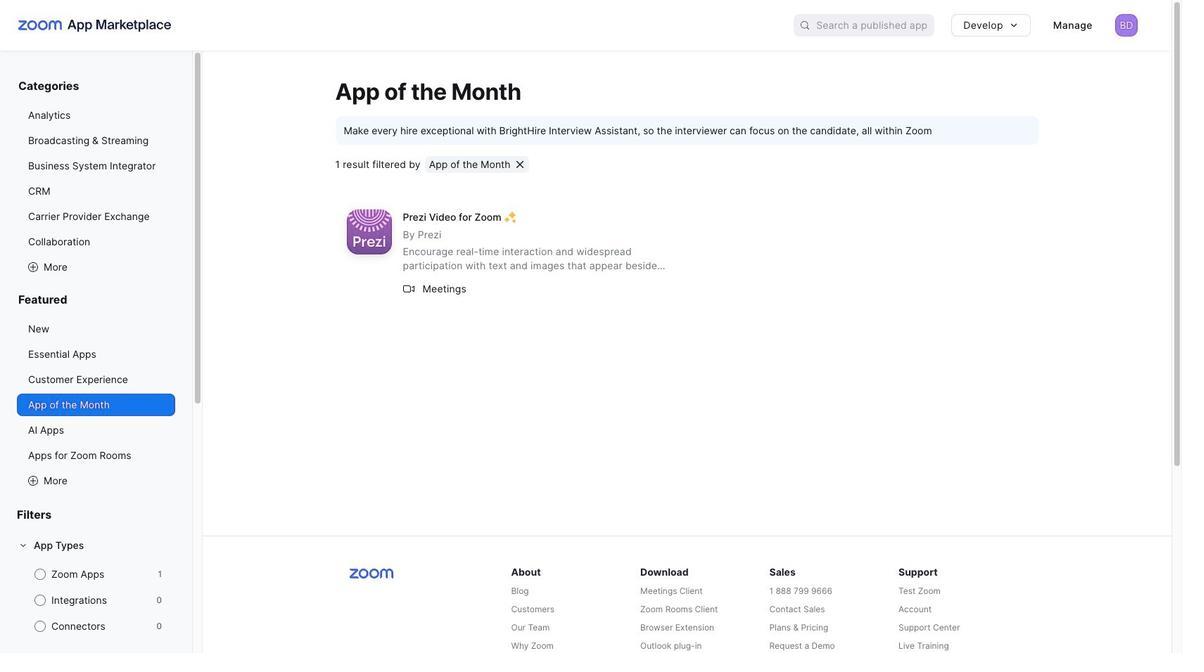 Task type: describe. For each thing, give the bounding box(es) containing it.
Search text field
[[817, 15, 935, 36]]



Task type: locate. For each thing, give the bounding box(es) containing it.
current user is barb dwyer element
[[1116, 14, 1138, 37]]

search a published app element
[[794, 14, 935, 37]]

banner
[[0, 0, 1172, 51]]



